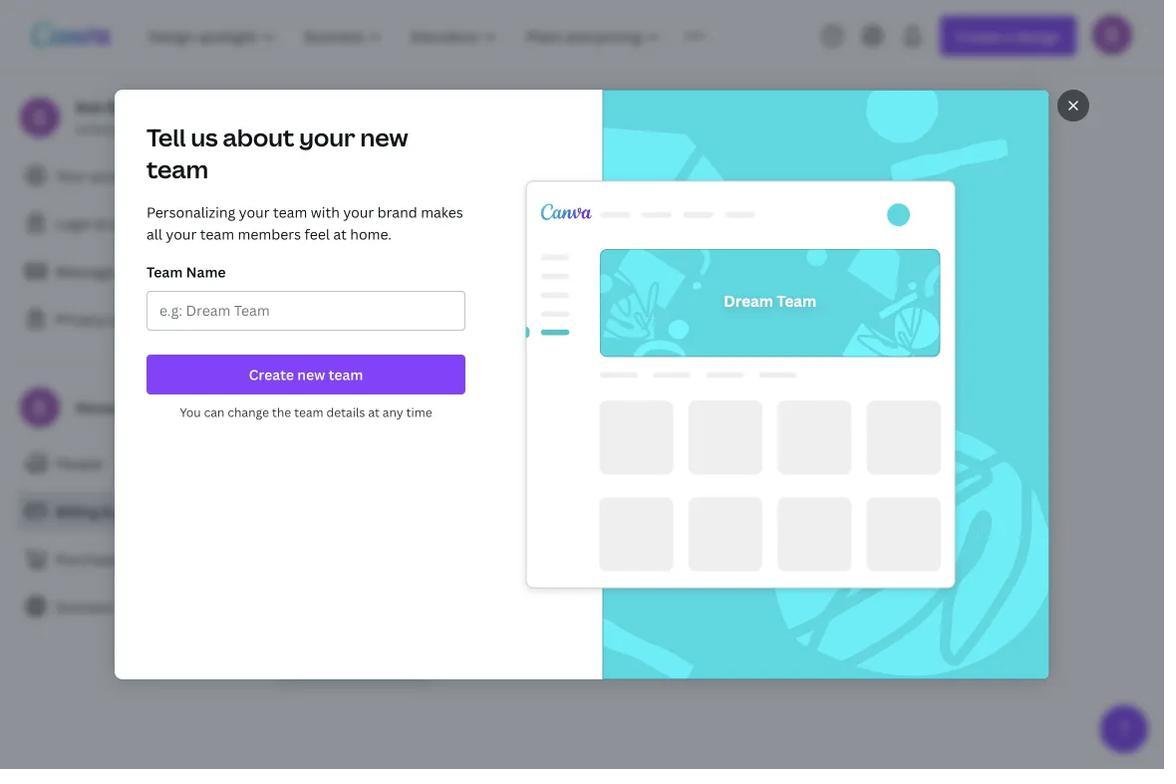 Task type: vqa. For each thing, say whether or not it's contained in the screenshot.
the rightmost in
no



Task type: locate. For each thing, give the bounding box(es) containing it.
are down if
[[416, 253, 438, 272]]

1 vertical spatial &
[[102, 502, 111, 521]]

team inside tell us about your new team
[[147, 153, 208, 185]]

0 horizontal spatial a
[[340, 661, 348, 679]]

+ add new billing contact button
[[275, 126, 450, 166]]

id
[[308, 197, 328, 221]]

1 horizontal spatial are
[[467, 231, 489, 250]]

0 horizontal spatial at
[[333, 225, 347, 244]]

0 horizontal spatial are
[[416, 253, 438, 272]]

name
[[186, 263, 226, 282]]

message preferences link
[[16, 251, 259, 291]]

organization.
[[582, 231, 669, 250]]

people
[[56, 454, 102, 473]]

at left any
[[368, 404, 380, 421]]

at right feel
[[333, 225, 347, 244]]

your up home.
[[343, 203, 374, 222]]

create a new team button
[[275, 650, 433, 690]]

new
[[360, 121, 408, 154], [319, 136, 347, 155], [297, 365, 325, 384], [351, 661, 379, 679]]

country
[[319, 285, 365, 301]]

create
[[249, 365, 294, 384], [291, 661, 336, 679]]

&
[[96, 214, 105, 233], [102, 502, 111, 521]]

feel
[[305, 225, 330, 244]]

team
[[147, 153, 208, 185], [273, 203, 307, 222], [200, 225, 234, 244], [329, 365, 363, 384], [294, 404, 324, 421], [382, 661, 417, 679]]

if
[[426, 231, 435, 250]]

login & security
[[56, 214, 163, 233]]

1 horizontal spatial at
[[368, 404, 380, 421]]

tax id enter this information if you are a tax-exempt organization. only supported countries are shown.
[[275, 197, 704, 272]]

privacy settings
[[56, 310, 162, 329]]

create for create new team
[[249, 365, 294, 384]]

your down personalizing
[[166, 225, 197, 244]]

team inside "create new team" button
[[329, 365, 363, 384]]

1 vertical spatial create
[[291, 661, 336, 679]]

Enter an email address text field
[[288, 87, 719, 125]]

with
[[311, 203, 340, 222]]

your right +
[[299, 121, 355, 154]]

your
[[56, 166, 86, 185]]

tax-
[[503, 231, 529, 250]]

countries
[[349, 253, 413, 272]]

security
[[108, 214, 163, 233]]

team name
[[147, 263, 226, 282]]

your up "members"
[[239, 203, 270, 222]]

are up shown.
[[467, 231, 489, 250]]

your
[[299, 121, 355, 154], [239, 203, 270, 222], [343, 203, 374, 222], [166, 225, 197, 244]]

login
[[56, 214, 92, 233]]

+ add new billing contact
[[277, 136, 448, 155]]

change
[[228, 404, 269, 421]]

this
[[315, 231, 340, 250]]

message preferences
[[56, 262, 198, 281]]

add
[[288, 136, 315, 155]]

1 vertical spatial a
[[340, 661, 348, 679]]

bob builder b0bth3builder2k23@gmail.com
[[76, 97, 287, 138]]

personal
[[76, 398, 135, 417]]

your account link
[[16, 156, 259, 195]]

bob
[[76, 97, 103, 116]]

1 horizontal spatial a
[[492, 231, 500, 250]]

history
[[121, 550, 169, 569]]

0 vertical spatial a
[[492, 231, 500, 250]]

exempt
[[529, 231, 579, 250]]

supported
[[275, 253, 346, 272]]

0 vertical spatial create
[[249, 365, 294, 384]]

billing
[[56, 502, 99, 521]]

shown.
[[441, 253, 489, 272]]

name
[[366, 362, 398, 379]]

plans
[[114, 502, 151, 521]]

tax
[[275, 197, 304, 221]]

at
[[333, 225, 347, 244], [368, 404, 380, 421]]

preferences
[[117, 262, 198, 281]]

details
[[326, 404, 365, 421]]

are
[[467, 231, 489, 250], [416, 253, 438, 272]]

0 vertical spatial at
[[333, 225, 347, 244]]

1 vertical spatial are
[[416, 253, 438, 272]]

time
[[406, 404, 432, 421]]

account
[[90, 166, 145, 185]]

0 vertical spatial &
[[96, 214, 105, 233]]

& left plans
[[102, 502, 111, 521]]

& right login
[[96, 214, 105, 233]]

the
[[272, 404, 291, 421]]

brand
[[377, 203, 418, 222]]

information
[[344, 231, 423, 250]]

tell us about your new team
[[147, 121, 408, 185]]

a
[[492, 231, 500, 250], [340, 661, 348, 679]]

makes
[[421, 203, 463, 222]]

at inside 'personalizing your team with your brand makes all your team members feel at home.'
[[333, 225, 347, 244]]



Task type: describe. For each thing, give the bounding box(es) containing it.
& for login
[[96, 214, 105, 233]]

builder
[[107, 97, 156, 116]]

create new team
[[249, 365, 363, 384]]

team
[[147, 263, 183, 282]]

b0bth3builder2k23@gmail.com
[[76, 119, 287, 138]]

contact
[[395, 136, 448, 155]]

home.
[[350, 225, 392, 244]]

settings
[[109, 310, 162, 329]]

you
[[180, 404, 201, 421]]

domains link
[[16, 587, 259, 627]]

your inside tell us about your new team
[[299, 121, 355, 154]]

any
[[383, 404, 403, 421]]

create for create a new team
[[291, 661, 336, 679]]

login & security link
[[16, 203, 259, 243]]

top level navigation element
[[136, 16, 757, 56]]

purchase
[[56, 550, 118, 569]]

enter
[[275, 231, 312, 250]]

1 vertical spatial at
[[368, 404, 380, 421]]

a inside create a new team button
[[340, 661, 348, 679]]

new inside tell us about your new team
[[360, 121, 408, 154]]

Enter your tax ID text field
[[288, 484, 761, 521]]

people link
[[16, 444, 259, 484]]

billing & plans
[[56, 502, 151, 521]]

your account
[[56, 166, 145, 185]]

legal company name
[[275, 362, 398, 379]]

tell
[[147, 121, 186, 154]]

members
[[238, 225, 301, 244]]

company
[[309, 362, 363, 379]]

billing & plans link
[[16, 492, 259, 531]]

all
[[147, 225, 163, 244]]

can
[[204, 404, 225, 421]]

message
[[56, 262, 114, 281]]

about
[[223, 121, 294, 154]]

Team Name text field
[[160, 292, 453, 330]]

you
[[439, 231, 464, 250]]

Enter your legal company name text field
[[288, 390, 761, 428]]

create new team button
[[147, 355, 466, 395]]

issuing
[[275, 285, 316, 301]]

a inside tax id enter this information if you are a tax-exempt organization. only supported countries are shown.
[[492, 231, 500, 250]]

+
[[277, 136, 285, 155]]

privacy
[[56, 310, 106, 329]]

personalizing
[[147, 203, 236, 222]]

legal
[[275, 362, 306, 379]]

create a new team
[[291, 661, 417, 679]]

you can change the team details at any time
[[180, 404, 432, 421]]

purchase history link
[[16, 539, 259, 579]]

domains
[[56, 598, 115, 617]]

& for billing
[[102, 502, 111, 521]]

0 vertical spatial are
[[467, 231, 489, 250]]

billing
[[350, 136, 392, 155]]

privacy settings link
[[16, 299, 259, 339]]

personalizing your team with your brand makes all your team members feel at home.
[[147, 203, 463, 244]]

issuing country
[[275, 285, 365, 301]]

us
[[191, 121, 218, 154]]

only
[[672, 231, 704, 250]]

team inside create a new team button
[[382, 661, 417, 679]]

purchase history
[[56, 550, 169, 569]]



